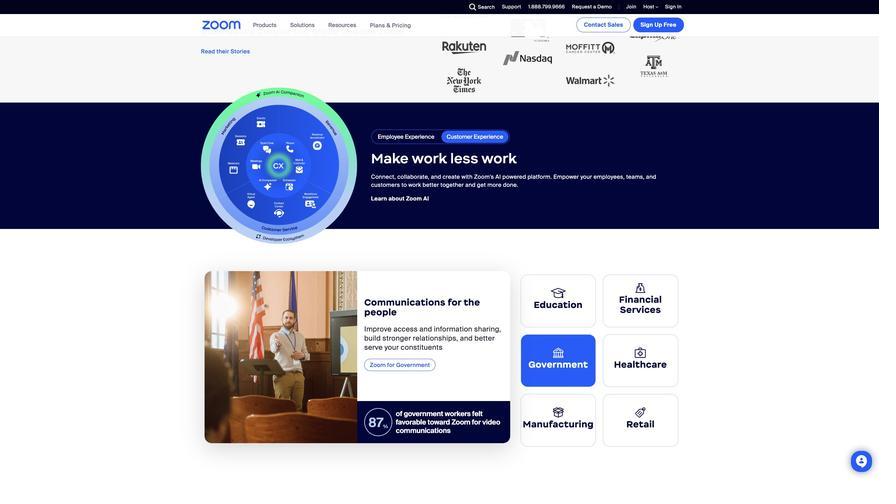 Task type: locate. For each thing, give the bounding box(es) containing it.
employee experience
[[378, 133, 435, 141]]

more
[[488, 181, 502, 188]]

connect, collaborate, and create with zoom's ai powered platform. empower your employees, teams, and customers to work better together and get more done.
[[371, 173, 657, 188]]

tab list containing financial services
[[518, 271, 682, 450]]

1 vertical spatial better
[[475, 334, 495, 343]]

for left video
[[472, 417, 481, 427]]

0 horizontal spatial experience
[[405, 133, 435, 141]]

zoom for government image
[[205, 271, 358, 443]]

the left globe
[[293, 26, 310, 37]]

ai
[[496, 173, 501, 181], [424, 195, 429, 202]]

retail
[[627, 419, 655, 430]]

demo
[[598, 4, 612, 10]]

host
[[644, 4, 656, 10]]

constituents
[[401, 343, 443, 352]]

favorable
[[396, 417, 426, 427]]

0 vertical spatial the
[[293, 26, 310, 37]]

sign
[[666, 4, 676, 10], [641, 21, 654, 28]]

create
[[443, 173, 460, 181]]

build
[[365, 334, 381, 343]]

customer experience
[[447, 133, 504, 141]]

join link
[[621, 0, 639, 14], [627, 4, 637, 10]]

zoom left felt
[[452, 417, 471, 427]]

ai up more
[[496, 173, 501, 181]]

communications
[[396, 426, 451, 435]]

the for for
[[464, 297, 481, 308]]

connect,
[[371, 173, 396, 181]]

better inside connect, collaborate, and create with zoom's ai powered platform. empower your employees, teams, and customers to work better together and get more done.
[[423, 181, 439, 188]]

1 horizontal spatial the
[[464, 297, 481, 308]]

join link left host
[[621, 0, 639, 14]]

support link
[[497, 0, 523, 14], [502, 4, 522, 10]]

read their stories link
[[201, 48, 250, 55]]

government
[[404, 409, 444, 418]]

0 horizontal spatial ai
[[424, 195, 429, 202]]

your inside connect, collaborate, and create with zoom's ai powered platform. empower your employees, teams, and customers to work better together and get more done.
[[581, 173, 593, 181]]

1 horizontal spatial experience
[[474, 133, 504, 141]]

stronger
[[383, 334, 411, 343]]

your right serve
[[385, 343, 399, 352]]

up
[[655, 21, 663, 28]]

healthcare
[[615, 359, 668, 370]]

your
[[581, 173, 593, 181], [385, 343, 399, 352]]

1 experience from the left
[[405, 133, 435, 141]]

manufacturing
[[523, 419, 594, 430]]

better inside improve access and information sharing, build stronger relationships, and better serve your constituents
[[475, 334, 495, 343]]

2 vertical spatial for
[[472, 417, 481, 427]]

2 horizontal spatial for
[[472, 417, 481, 427]]

for for the
[[448, 297, 462, 308]]

for for government
[[388, 361, 395, 369]]

1 vertical spatial sign
[[641, 21, 654, 28]]

and up constituents
[[420, 324, 433, 334]]

for up information
[[448, 297, 462, 308]]

customers
[[371, 181, 400, 188]]

empower
[[554, 173, 580, 181]]

for inside "communications for the people"
[[448, 297, 462, 308]]

0 vertical spatial for
[[448, 297, 462, 308]]

sign in link
[[661, 0, 686, 14], [666, 4, 682, 10]]

zoom logo image
[[202, 21, 241, 30]]

moffitt cancer center logo image
[[566, 32, 616, 64]]

for down stronger at the bottom left of the page
[[388, 361, 395, 369]]

your right empower
[[581, 173, 593, 181]]

sign left in
[[666, 4, 676, 10]]

1 horizontal spatial sign
[[666, 4, 676, 10]]

products
[[253, 21, 277, 29]]

better right information
[[475, 334, 495, 343]]

%
[[384, 424, 389, 429]]

workers
[[445, 409, 471, 418]]

communications
[[365, 297, 446, 308]]

plans
[[370, 22, 385, 29]]

done.
[[503, 181, 519, 188]]

ai down collaborate,
[[424, 195, 429, 202]]

tab list
[[518, 271, 682, 450]]

and left sharing, on the right of page
[[460, 334, 473, 343]]

0 horizontal spatial for
[[388, 361, 395, 369]]

make
[[371, 150, 409, 167]]

1 vertical spatial your
[[385, 343, 399, 352]]

1 horizontal spatial government
[[529, 359, 588, 370]]

the up sharing, on the right of page
[[464, 297, 481, 308]]

experience
[[405, 133, 435, 141], [474, 133, 504, 141]]

zoom down serve
[[370, 361, 386, 369]]

learn about zoom ai link
[[371, 195, 429, 202]]

1 horizontal spatial better
[[475, 334, 495, 343]]

request
[[572, 4, 592, 10]]

work
[[412, 150, 447, 167], [482, 150, 517, 167], [409, 181, 422, 188]]

the inside "communications for the people"
[[464, 297, 481, 308]]

and
[[431, 173, 442, 181], [647, 173, 657, 181], [466, 181, 476, 188], [420, 324, 433, 334], [460, 334, 473, 343]]

&
[[387, 22, 391, 29]]

experience right "employee"
[[405, 133, 435, 141]]

experience for customer experience
[[474, 133, 504, 141]]

better down collaborate,
[[423, 181, 439, 188]]

oracle red bull logo image
[[566, 0, 616, 32]]

contact
[[584, 21, 607, 28]]

0 vertical spatial ai
[[496, 173, 501, 181]]

host button
[[644, 4, 659, 10]]

support
[[502, 4, 522, 10]]

work down collaborate,
[[409, 181, 422, 188]]

1 vertical spatial ai
[[424, 195, 429, 202]]

0 horizontal spatial better
[[423, 181, 439, 188]]

relationships,
[[413, 334, 459, 343]]

businesses around the globe choose zoom
[[201, 26, 405, 37]]

banner
[[194, 14, 686, 37]]

the
[[293, 26, 310, 37], [464, 297, 481, 308]]

government inside group
[[397, 361, 430, 369]]

work inside connect, collaborate, and create with zoom's ai powered platform. empower your employees, teams, and customers to work better together and get more done.
[[409, 181, 422, 188]]

video
[[483, 417, 501, 427]]

0 horizontal spatial your
[[385, 343, 399, 352]]

texas a&m logo image
[[630, 50, 679, 83]]

0 vertical spatial better
[[423, 181, 439, 188]]

2 experience from the left
[[474, 133, 504, 141]]

zoom for government link
[[365, 359, 436, 371]]

contact sales link
[[577, 18, 631, 32]]

1 vertical spatial the
[[464, 297, 481, 308]]

employees,
[[594, 173, 625, 181]]

rakuten logo image
[[440, 31, 489, 64]]

plans & pricing link
[[370, 22, 411, 29], [370, 22, 411, 29]]

experience for employee experience
[[405, 133, 435, 141]]

sign inside button
[[641, 21, 654, 28]]

0 vertical spatial sign
[[666, 4, 676, 10]]

0 horizontal spatial government
[[397, 361, 430, 369]]

platform.
[[528, 173, 553, 181]]

in
[[678, 4, 682, 10]]

0 horizontal spatial the
[[293, 26, 310, 37]]

1 horizontal spatial for
[[448, 297, 462, 308]]

search button
[[464, 0, 497, 14]]

sign up free button
[[634, 18, 684, 32]]

experience right customer
[[474, 133, 504, 141]]

sign left up
[[641, 21, 654, 28]]

zoom
[[378, 26, 405, 37], [406, 195, 422, 202], [370, 361, 386, 369], [452, 417, 471, 427]]

products button
[[253, 14, 280, 37]]

for
[[448, 297, 462, 308], [388, 361, 395, 369], [472, 417, 481, 427]]

zoom inside zoom for government link
[[370, 361, 386, 369]]

0 horizontal spatial sign
[[641, 21, 654, 28]]

1 vertical spatial for
[[388, 361, 395, 369]]

1 horizontal spatial your
[[581, 173, 593, 181]]

mlb logo image
[[503, 17, 552, 42]]

your inside improve access and information sharing, build stronger relationships, and better serve your constituents
[[385, 343, 399, 352]]

of government workers felt favorable toward zoom for video communications
[[396, 409, 501, 435]]

banner containing contact sales
[[194, 14, 686, 37]]

sales
[[608, 21, 624, 28]]

0 vertical spatial your
[[581, 173, 593, 181]]

sign in
[[666, 4, 682, 10]]

join
[[627, 4, 637, 10]]

1 horizontal spatial ai
[[496, 173, 501, 181]]

87
[[369, 415, 384, 431]]



Task type: describe. For each thing, give the bounding box(es) containing it.
globe
[[312, 26, 339, 37]]

the new york times logo image
[[440, 64, 489, 97]]

zoom's
[[474, 173, 494, 181]]

resources
[[329, 21, 357, 29]]

for inside the of government workers felt favorable toward zoom for video communications
[[472, 417, 481, 427]]

sign for sign up free
[[641, 21, 654, 28]]

financial services
[[620, 294, 663, 315]]

read their stories
[[201, 48, 250, 55]]

servicenow logo image
[[440, 0, 489, 31]]

ai inside connect, collaborate, and create with zoom's ai powered platform. empower your employees, teams, and customers to work better together and get more done.
[[496, 173, 501, 181]]

stories
[[231, 48, 250, 55]]

people
[[365, 307, 397, 318]]

improve
[[365, 324, 392, 334]]

sharing,
[[475, 324, 502, 334]]

a
[[594, 4, 597, 10]]

product information navigation
[[248, 14, 417, 37]]

felt
[[473, 409, 483, 418]]

around
[[258, 26, 291, 37]]

about
[[389, 195, 405, 202]]

work up zoom's
[[482, 150, 517, 167]]

to
[[402, 181, 407, 188]]

capital one logo image
[[630, 17, 679, 50]]

meetings navigation
[[576, 14, 686, 34]]

information
[[434, 324, 473, 334]]

and right teams,
[[647, 173, 657, 181]]

solutions button
[[290, 14, 318, 37]]

read
[[201, 48, 215, 55]]

work up collaborate,
[[412, 150, 447, 167]]

1.888.799.9666
[[529, 4, 565, 10]]

together
[[441, 181, 464, 188]]

resources button
[[329, 14, 360, 37]]

zoom for government
[[370, 361, 430, 369]]

of
[[396, 409, 403, 418]]

serve
[[365, 343, 383, 352]]

the for around
[[293, 26, 310, 37]]

less
[[451, 150, 479, 167]]

improve access and information sharing, build stronger relationships, and better serve your constituents
[[365, 324, 502, 352]]

pricing
[[392, 22, 411, 29]]

contact sales
[[584, 21, 624, 28]]

free
[[664, 21, 677, 28]]

and down with
[[466, 181, 476, 188]]

with
[[462, 173, 473, 181]]

employee
[[378, 133, 404, 141]]

toward
[[428, 417, 450, 427]]

communications for the people
[[365, 297, 481, 318]]

zoom down to
[[406, 195, 422, 202]]

walmart logo image
[[566, 64, 616, 97]]

teams,
[[627, 173, 645, 181]]

financial
[[620, 294, 663, 305]]

zoom right choose
[[378, 26, 405, 37]]

services
[[621, 304, 662, 315]]

powered
[[503, 173, 527, 181]]

zoom inside the of government workers felt favorable toward zoom for video communications
[[452, 417, 471, 427]]

wwf logo image
[[630, 0, 679, 17]]

and left create
[[431, 173, 442, 181]]

access
[[394, 324, 418, 334]]

87 %
[[369, 415, 389, 431]]

search
[[478, 4, 495, 10]]

collaborate,
[[398, 173, 430, 181]]

learn
[[371, 195, 387, 202]]

education
[[534, 299, 583, 311]]

choose
[[341, 26, 376, 37]]

plans & pricing
[[370, 22, 411, 29]]

businesses
[[201, 26, 255, 37]]

learn about zoom ai
[[371, 195, 429, 202]]

request a demo
[[572, 4, 612, 10]]

sign for sign in
[[666, 4, 676, 10]]

get
[[477, 181, 486, 188]]

join link up meetings navigation
[[627, 4, 637, 10]]

california state parks logo image
[[503, 0, 552, 17]]

their
[[217, 48, 229, 55]]

nasdaq logo image
[[503, 42, 552, 75]]

make work less work
[[371, 150, 517, 167]]

sign up free
[[641, 21, 677, 28]]

customer
[[447, 133, 473, 141]]

government group
[[205, 271, 511, 443]]



Task type: vqa. For each thing, say whether or not it's contained in the screenshot.
Decrease Indent ICON
no



